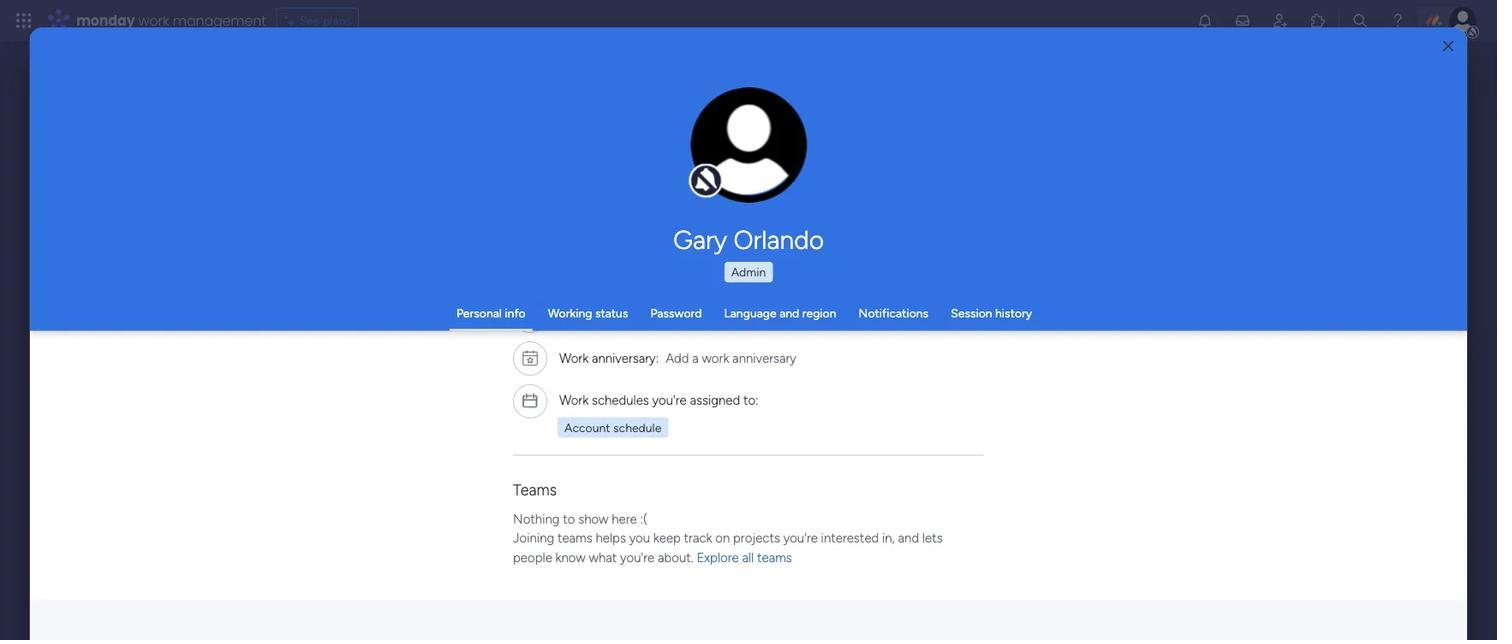 Task type: describe. For each thing, give the bounding box(es) containing it.
history
[[996, 306, 1033, 321]]

helps
[[596, 531, 626, 546]]

language and region
[[724, 306, 837, 321]]

1 vertical spatial teams
[[757, 550, 792, 566]]

search everything image
[[1352, 12, 1369, 29]]

gary orlando image
[[1450, 7, 1477, 34]]

keep
[[654, 531, 681, 546]]

teams
[[513, 481, 557, 499]]

working
[[548, 306, 593, 321]]

on
[[716, 531, 730, 546]]

about.
[[658, 550, 694, 566]]

know
[[556, 550, 586, 566]]

profile
[[754, 154, 786, 168]]

joining
[[513, 531, 555, 546]]

gary orlando dialog
[[30, 27, 1468, 641]]

:(
[[640, 512, 648, 527]]

interested
[[821, 531, 879, 546]]

plans
[[323, 13, 351, 28]]

admin
[[732, 265, 766, 280]]

and inside joining teams helps you keep track on projects you're interested in, and lets people know what you're about.
[[898, 531, 920, 546]]

change profile picture button
[[691, 87, 808, 204]]

region
[[803, 306, 837, 321]]

change profile picture
[[713, 154, 786, 183]]

0 horizontal spatial and
[[780, 306, 800, 321]]

apps image
[[1310, 12, 1327, 29]]

1 vertical spatial you're
[[784, 531, 818, 546]]

add
[[666, 351, 689, 366]]

schedule
[[614, 420, 662, 435]]

account
[[565, 420, 611, 435]]

gary orlando button
[[513, 225, 985, 255]]

you
[[629, 531, 650, 546]]

session history
[[951, 306, 1033, 321]]

all
[[742, 550, 754, 566]]

monday work management
[[76, 11, 266, 30]]

personal info link
[[457, 306, 526, 321]]

work for work schedules you're assigned to:
[[560, 393, 589, 408]]

a
[[693, 351, 699, 366]]

track
[[684, 531, 712, 546]]

invite members image
[[1272, 12, 1290, 29]]

nothing
[[513, 512, 560, 527]]

work inside gary orlando dialog
[[702, 351, 730, 366]]

inbox image
[[1235, 12, 1252, 29]]

teams inside joining teams helps you keep track on projects you're interested in, and lets people know what you're about.
[[558, 531, 593, 546]]

working status link
[[548, 306, 628, 321]]

session history link
[[951, 306, 1033, 321]]

help image
[[1390, 12, 1407, 29]]

what
[[589, 550, 617, 566]]

close image
[[1444, 40, 1454, 52]]

picture
[[732, 169, 767, 183]]

management
[[173, 11, 266, 30]]

0 vertical spatial you're
[[653, 393, 687, 408]]

monday
[[76, 11, 135, 30]]

schedules
[[592, 393, 649, 408]]



Task type: locate. For each thing, give the bounding box(es) containing it.
to:
[[744, 393, 759, 408]]

account schedule
[[565, 420, 662, 435]]

working status
[[548, 306, 628, 321]]

work
[[560, 351, 589, 366], [560, 393, 589, 408]]

1 horizontal spatial work
[[702, 351, 730, 366]]

explore all teams
[[697, 550, 792, 566]]

you're
[[653, 393, 687, 408], [784, 531, 818, 546], [620, 550, 655, 566]]

gary orlando
[[674, 225, 824, 255]]

2 work from the top
[[560, 393, 589, 408]]

1 horizontal spatial and
[[898, 531, 920, 546]]

people
[[513, 550, 552, 566]]

work right a
[[702, 351, 730, 366]]

0 horizontal spatial work
[[138, 11, 169, 30]]

you're up schedule
[[653, 393, 687, 408]]

password
[[651, 306, 702, 321]]

personal info
[[457, 306, 526, 321]]

teams
[[558, 531, 593, 546], [757, 550, 792, 566]]

see plans button
[[277, 8, 359, 33]]

anniversary
[[733, 351, 797, 366]]

teams down projects
[[757, 550, 792, 566]]

nothing to show here :(
[[513, 512, 648, 527]]

language
[[724, 306, 777, 321]]

and left region
[[780, 306, 800, 321]]

info
[[505, 306, 526, 321]]

show
[[579, 512, 609, 527]]

orlando
[[734, 225, 824, 255]]

password link
[[651, 306, 702, 321]]

joining teams helps you keep track on projects you're interested in, and lets people know what you're about.
[[513, 531, 943, 566]]

work right the monday
[[138, 11, 169, 30]]

notifications
[[859, 306, 929, 321]]

you're down you
[[620, 550, 655, 566]]

here
[[612, 512, 637, 527]]

work anniversary: add a work anniversary
[[560, 351, 797, 366]]

to
[[563, 512, 575, 527]]

see plans
[[300, 13, 351, 28]]

0 vertical spatial work
[[560, 351, 589, 366]]

1 vertical spatial work
[[560, 393, 589, 408]]

lets
[[923, 531, 943, 546]]

work down the working
[[560, 351, 589, 366]]

0 vertical spatial and
[[780, 306, 800, 321]]

explore all teams link
[[697, 550, 792, 566]]

see
[[300, 13, 320, 28]]

0 vertical spatial work
[[138, 11, 169, 30]]

notifications image
[[1197, 12, 1214, 29]]

status
[[595, 306, 628, 321]]

session
[[951, 306, 993, 321]]

work for work anniversary: add a work anniversary
[[560, 351, 589, 366]]

explore
[[697, 550, 739, 566]]

select product image
[[15, 12, 33, 29]]

1 vertical spatial and
[[898, 531, 920, 546]]

and right in,
[[898, 531, 920, 546]]

notifications link
[[859, 306, 929, 321]]

in,
[[883, 531, 895, 546]]

1 work from the top
[[560, 351, 589, 366]]

work
[[138, 11, 169, 30], [702, 351, 730, 366]]

assigned
[[690, 393, 740, 408]]

2 vertical spatial you're
[[620, 550, 655, 566]]

work schedules you're assigned to:
[[560, 393, 759, 408]]

teams button
[[513, 481, 557, 499]]

0 horizontal spatial teams
[[558, 531, 593, 546]]

1 vertical spatial work
[[702, 351, 730, 366]]

work up account
[[560, 393, 589, 408]]

and
[[780, 306, 800, 321], [898, 531, 920, 546]]

account schedule button
[[558, 417, 669, 438]]

anniversary:
[[592, 351, 659, 366]]

change
[[713, 154, 751, 168]]

language and region link
[[724, 306, 837, 321]]

gary
[[674, 225, 727, 255]]

projects
[[733, 531, 781, 546]]

0 vertical spatial teams
[[558, 531, 593, 546]]

teams up know
[[558, 531, 593, 546]]

you're right projects
[[784, 531, 818, 546]]

personal
[[457, 306, 502, 321]]

1 horizontal spatial teams
[[757, 550, 792, 566]]



Task type: vqa. For each thing, say whether or not it's contained in the screenshot.
Password
yes



